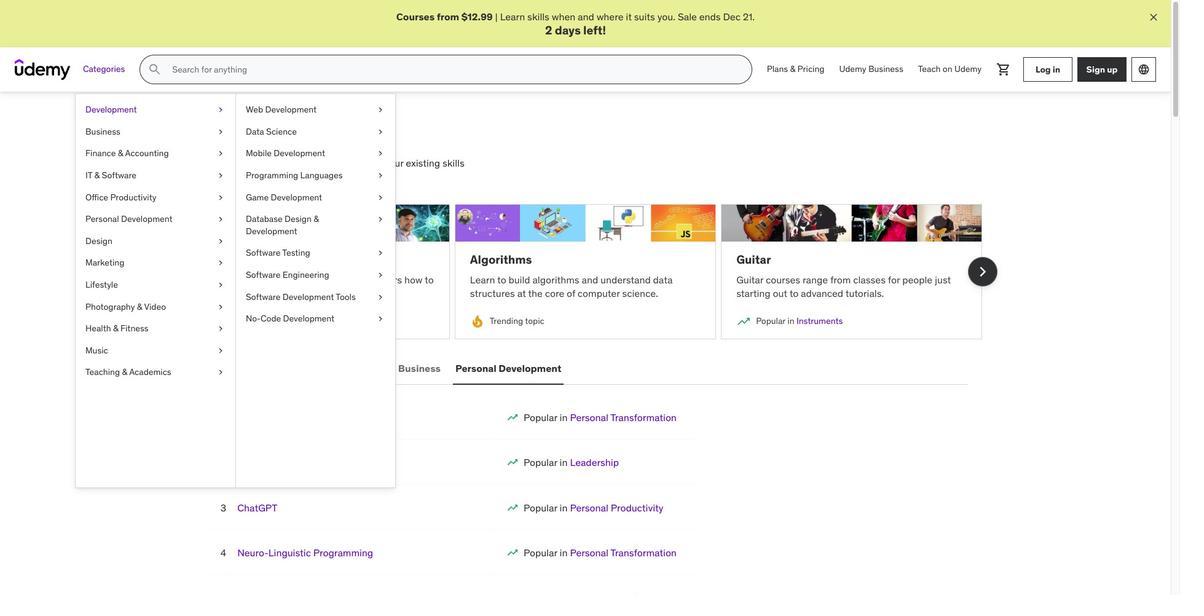 Task type: vqa. For each thing, say whether or not it's contained in the screenshot.
Contact
no



Task type: describe. For each thing, give the bounding box(es) containing it.
neuro-
[[237, 547, 268, 559]]

machine
[[204, 252, 251, 267]]

xsmall image for development
[[216, 104, 226, 116]]

to right how
[[425, 273, 434, 286]]

popular for popular in icon related to popular in personal productivity
[[524, 501, 557, 514]]

courses from $12.99 | learn skills when and where it suits you. sale ends dec 21. 2 days left!
[[396, 10, 755, 38]]

4
[[221, 547, 226, 559]]

core
[[545, 287, 564, 299]]

software for software testing
[[246, 247, 281, 258]]

categories button
[[76, 55, 132, 84]]

it & software
[[85, 170, 136, 181]]

teaching
[[85, 367, 120, 378]]

data inside carousel element
[[264, 315, 282, 327]]

popular in image for popular in data & analytics
[[204, 314, 219, 329]]

just
[[935, 273, 951, 286]]

teach
[[918, 64, 941, 75]]

xsmall image for design
[[216, 235, 226, 247]]

business link
[[76, 121, 235, 143]]

log
[[1036, 64, 1051, 75]]

topics
[[348, 121, 393, 140]]

next image
[[973, 262, 992, 282]]

in for first personal transformation link from the bottom
[[560, 547, 568, 559]]

from inside the guitar courses range from classes for people just starting out to advanced tutorials.
[[830, 273, 851, 286]]

xsmall image for programming languages
[[376, 170, 385, 182]]

advanced
[[801, 287, 843, 299]]

2 udemy from the left
[[955, 64, 982, 75]]

understand
[[601, 273, 651, 286]]

development for the mobile development link on the left of page
[[274, 148, 325, 159]]

personal development link
[[76, 208, 235, 230]]

computers
[[355, 273, 402, 286]]

database design & development
[[246, 213, 319, 237]]

xsmall image for marketing
[[216, 257, 226, 269]]

to up software development tools link
[[317, 273, 326, 286]]

& for accounting
[[118, 148, 123, 159]]

personal inside personal development button
[[456, 362, 497, 375]]

pricing
[[798, 64, 825, 75]]

starting
[[737, 287, 771, 299]]

& for software
[[94, 170, 100, 181]]

teach
[[328, 273, 353, 286]]

use statistical probability to teach computers how to learn from data.
[[204, 273, 434, 299]]

xsmall image for data science
[[376, 126, 385, 138]]

development for software development tools link
[[283, 291, 334, 302]]

transformation for second personal transformation link from the bottom
[[611, 411, 677, 424]]

xsmall image for game development
[[376, 192, 385, 204]]

the
[[528, 287, 543, 299]]

cell for popular in icon related to popular in personal transformation
[[524, 411, 677, 424]]

design inside database design & development
[[285, 213, 312, 224]]

it
[[626, 10, 632, 23]]

teach on udemy
[[918, 64, 982, 75]]

structures
[[470, 287, 515, 299]]

design link
[[76, 230, 235, 252]]

teaching & academics
[[85, 367, 171, 378]]

data science link
[[236, 121, 395, 143]]

& for fitness
[[113, 323, 118, 334]]

personal development for personal development button
[[456, 362, 561, 375]]

lifestyle link
[[76, 274, 235, 296]]

finance & accounting
[[85, 148, 169, 159]]

learning
[[254, 252, 302, 267]]

0 vertical spatial productivity
[[110, 192, 156, 203]]

software up office productivity
[[102, 170, 136, 181]]

udemy image
[[15, 59, 71, 80]]

development for personal development link
[[121, 213, 172, 224]]

completely
[[265, 156, 313, 169]]

languages
[[300, 170, 343, 181]]

development for web development "link"
[[265, 104, 317, 115]]

something
[[216, 156, 262, 169]]

tutorials.
[[846, 287, 884, 299]]

game
[[246, 192, 269, 203]]

1 personal transformation link from the top
[[570, 411, 677, 424]]

development inside no-code development link
[[283, 313, 334, 324]]

or
[[336, 156, 345, 169]]

development for personal development button
[[499, 362, 561, 375]]

in for personal productivity link on the bottom of page
[[560, 501, 568, 514]]

computer
[[578, 287, 620, 299]]

business for business button
[[398, 362, 441, 375]]

& for pricing
[[790, 64, 796, 75]]

and inside the courses from $12.99 | learn skills when and where it suits you. sale ends dec 21. 2 days left!
[[578, 10, 594, 23]]

personal for personal productivity link on the bottom of page
[[570, 501, 608, 514]]

no-
[[246, 313, 261, 324]]

5 cell from the top
[[524, 592, 677, 595]]

1 udemy from the left
[[839, 64, 866, 75]]

in for the data & analytics link at left bottom
[[255, 315, 262, 327]]

log in link
[[1024, 57, 1073, 82]]

xsmall image for web development
[[376, 104, 385, 116]]

xsmall image for music
[[216, 345, 226, 357]]

range
[[803, 273, 828, 286]]

transformation for first personal transformation link from the bottom
[[611, 547, 677, 559]]

engineering
[[283, 269, 329, 280]]

learn
[[204, 287, 226, 299]]

suits
[[634, 10, 655, 23]]

data science
[[246, 126, 297, 137]]

and inside the learn to build algorithms and understand data structures at the core of computer science.
[[582, 273, 598, 286]]

video
[[144, 301, 166, 312]]

photography & video link
[[76, 296, 235, 318]]

to inside the learn to build algorithms and understand data structures at the core of computer science.
[[497, 273, 506, 286]]

dec
[[723, 10, 741, 23]]

& inside database design & development
[[314, 213, 319, 224]]

chatgpt link
[[237, 501, 277, 514]]

no-code development link
[[236, 308, 395, 330]]

existing
[[406, 156, 440, 169]]

where
[[597, 10, 624, 23]]

guitar for guitar
[[737, 252, 771, 267]]

categories
[[83, 64, 125, 75]]

xsmall image for finance & accounting
[[216, 148, 226, 160]]

up
[[1107, 64, 1118, 75]]

xsmall image for teaching & academics
[[216, 367, 226, 379]]

when
[[552, 10, 576, 23]]

popular for popular in icon in carousel element
[[223, 315, 253, 327]]

learn for popular and trending topics
[[188, 156, 213, 169]]

health & fitness
[[85, 323, 149, 334]]

trending topic image
[[470, 314, 485, 329]]

courses
[[766, 273, 800, 286]]

choose a language image
[[1138, 63, 1150, 76]]

1 vertical spatial skills
[[443, 156, 465, 169]]

ends
[[699, 10, 721, 23]]

popular for popular in icon related to popular in personal transformation
[[524, 411, 557, 424]]

academics
[[129, 367, 171, 378]]

xsmall image for database design & development
[[376, 213, 385, 225]]

days
[[555, 23, 581, 38]]

1 vertical spatial and
[[251, 121, 279, 140]]

udemy business link
[[832, 55, 911, 84]]

personal inside personal development link
[[85, 213, 119, 224]]

software for software development tools
[[246, 291, 281, 302]]

guitar courses range from classes for people just starting out to advanced tutorials.
[[737, 273, 951, 299]]

business button
[[396, 354, 443, 384]]

xsmall image for software development tools
[[376, 291, 385, 303]]

2 personal transformation link from the top
[[570, 547, 677, 559]]

sign up link
[[1078, 57, 1127, 82]]

carousel element
[[188, 189, 997, 354]]

data & analytics link
[[264, 315, 326, 327]]

software engineering
[[246, 269, 329, 280]]



Task type: locate. For each thing, give the bounding box(es) containing it.
software for software engineering
[[246, 269, 281, 280]]

business inside udemy business link
[[869, 64, 903, 75]]

music link
[[76, 340, 235, 362]]

1 horizontal spatial personal development
[[456, 362, 561, 375]]

in for second personal transformation link from the bottom
[[560, 411, 568, 424]]

plans
[[767, 64, 788, 75]]

instruments link
[[797, 315, 843, 327]]

photography
[[85, 301, 135, 312]]

in up popular in leadership
[[560, 411, 568, 424]]

development inside game development link
[[271, 192, 322, 203]]

linguistic
[[268, 547, 311, 559]]

1 horizontal spatial design
[[285, 213, 312, 224]]

guitar
[[737, 252, 771, 267], [737, 273, 764, 286]]

fitness
[[120, 323, 149, 334]]

personal transformation link up the leadership
[[570, 411, 677, 424]]

xsmall image for software testing
[[376, 247, 385, 259]]

learn right |
[[500, 10, 525, 23]]

in down popular in leadership
[[560, 501, 568, 514]]

game development
[[246, 192, 322, 203]]

programming languages
[[246, 170, 343, 181]]

xsmall image inside it & software link
[[216, 170, 226, 182]]

2
[[545, 23, 552, 38]]

xsmall image down your
[[376, 192, 385, 204]]

& right finance
[[118, 148, 123, 159]]

xsmall image inside the mobile development link
[[376, 148, 385, 160]]

cell for popular in personal transformation popular in image
[[524, 547, 677, 559]]

personal development down office productivity
[[85, 213, 172, 224]]

xsmall image down something
[[216, 170, 226, 182]]

xsmall image for lifestyle
[[216, 279, 226, 291]]

design down game development
[[285, 213, 312, 224]]

business inside business link
[[85, 126, 120, 137]]

development down office productivity link
[[121, 213, 172, 224]]

from down statistical
[[228, 287, 249, 299]]

development
[[85, 104, 137, 115], [265, 104, 317, 115], [274, 148, 325, 159], [271, 192, 322, 203], [121, 213, 172, 224], [246, 225, 297, 237], [283, 291, 334, 302], [283, 313, 334, 324], [499, 362, 561, 375]]

0 horizontal spatial business
[[85, 126, 120, 137]]

development inside personal development link
[[121, 213, 172, 224]]

xsmall image down learn
[[216, 301, 226, 313]]

submit search image
[[148, 62, 162, 77]]

database
[[246, 213, 283, 224]]

1 horizontal spatial from
[[437, 10, 459, 23]]

0 vertical spatial popular in personal transformation
[[524, 411, 677, 424]]

xsmall image up "computers"
[[376, 247, 385, 259]]

1 vertical spatial transformation
[[611, 547, 677, 559]]

skills inside the courses from $12.99 | learn skills when and where it suits you. sale ends dec 21. 2 days left!
[[527, 10, 550, 23]]

learn inside the courses from $12.99 | learn skills when and where it suits you. sale ends dec 21. 2 days left!
[[500, 10, 525, 23]]

sale
[[678, 10, 697, 23]]

xsmall image left no-
[[216, 323, 226, 335]]

to inside the guitar courses range from classes for people just starting out to advanced tutorials.
[[790, 287, 799, 299]]

build
[[509, 273, 530, 286]]

xsmall image
[[216, 104, 226, 116], [376, 104, 385, 116], [216, 126, 226, 138], [376, 126, 385, 138], [216, 148, 226, 160], [376, 148, 385, 160], [376, 170, 385, 182], [376, 213, 385, 225], [216, 235, 226, 247], [376, 313, 385, 325], [216, 367, 226, 379]]

0 vertical spatial design
[[285, 213, 312, 224]]

from inside use statistical probability to teach computers how to learn from data.
[[228, 287, 249, 299]]

1 guitar from the top
[[737, 252, 771, 267]]

udemy right on
[[955, 64, 982, 75]]

Search for anything text field
[[170, 59, 737, 80]]

xsmall image inside health & fitness link
[[216, 323, 226, 335]]

3
[[221, 501, 226, 514]]

0 vertical spatial personal transformation link
[[570, 411, 677, 424]]

0 horizontal spatial popular in image
[[507, 547, 519, 559]]

personal up the leadership
[[570, 411, 608, 424]]

popular in image
[[204, 314, 219, 329], [507, 411, 519, 424], [507, 456, 519, 469], [507, 501, 519, 514]]

popular for popular in personal transformation popular in image
[[524, 547, 557, 559]]

web development
[[246, 104, 317, 115]]

cell for popular in leadership popular in icon
[[524, 456, 619, 469]]

2 vertical spatial and
[[582, 273, 598, 286]]

xsmall image for health & fitness
[[216, 323, 226, 335]]

tools
[[336, 291, 356, 302]]

to up 'structures'
[[497, 273, 506, 286]]

cell
[[524, 411, 677, 424], [524, 456, 619, 469], [524, 501, 664, 514], [524, 547, 677, 559], [524, 592, 677, 595]]

software testing link
[[236, 242, 395, 264]]

& for video
[[137, 301, 142, 312]]

1 vertical spatial learn
[[188, 156, 213, 169]]

chatgpt
[[237, 501, 277, 514]]

database design & development link
[[236, 208, 395, 242]]

from left $12.99
[[437, 10, 459, 23]]

popular for popular in leadership popular in icon
[[524, 456, 557, 469]]

& left video
[[137, 301, 142, 312]]

personal
[[85, 213, 119, 224], [456, 362, 497, 375], [570, 411, 608, 424], [570, 501, 608, 514], [570, 547, 608, 559]]

and up computer
[[582, 273, 598, 286]]

1 vertical spatial personal transformation link
[[570, 547, 677, 559]]

xsmall image up use
[[216, 257, 226, 269]]

xsmall image up machine
[[216, 213, 226, 225]]

plans & pricing
[[767, 64, 825, 75]]

science.
[[622, 287, 658, 299]]

personal transformation link
[[570, 411, 677, 424], [570, 547, 677, 559]]

personal transformation link down personal productivity link on the bottom of page
[[570, 547, 677, 559]]

2 vertical spatial business
[[398, 362, 441, 375]]

development inside web development "link"
[[265, 104, 317, 115]]

of
[[567, 287, 575, 299]]

development down the 'programming languages'
[[271, 192, 322, 203]]

development inside the development link
[[85, 104, 137, 115]]

& right health
[[113, 323, 118, 334]]

& right plans
[[790, 64, 796, 75]]

popular in image for popular in instruments
[[737, 314, 751, 329]]

xsmall image for photography & video
[[216, 301, 226, 313]]

from up advanced
[[830, 273, 851, 286]]

2 cell from the top
[[524, 456, 619, 469]]

design up marketing
[[85, 235, 112, 246]]

1 popular in personal transformation from the top
[[524, 411, 677, 424]]

personal down popular in personal productivity
[[570, 547, 608, 559]]

1 vertical spatial productivity
[[611, 501, 664, 514]]

& inside photography & video link
[[137, 301, 142, 312]]

0 horizontal spatial programming
[[246, 170, 298, 181]]

in for leadership link
[[560, 456, 568, 469]]

trending
[[281, 121, 346, 140]]

personal development inside button
[[456, 362, 561, 375]]

0 horizontal spatial udemy
[[839, 64, 866, 75]]

data
[[653, 273, 673, 286]]

personal for first personal transformation link from the bottom
[[570, 547, 608, 559]]

& inside the finance & accounting link
[[118, 148, 123, 159]]

development up popular and trending topics
[[265, 104, 317, 115]]

xsmall image for it & software
[[216, 170, 226, 182]]

xsmall image inside the development link
[[216, 104, 226, 116]]

development down software development tools link
[[283, 313, 334, 324]]

1 vertical spatial data
[[264, 315, 282, 327]]

popular in personal transformation
[[524, 411, 677, 424], [524, 547, 677, 559]]

marketing
[[85, 257, 124, 268]]

0 vertical spatial learn
[[500, 10, 525, 23]]

guitar for guitar courses range from classes for people just starting out to advanced tutorials.
[[737, 273, 764, 286]]

popular for popular in image within the carousel element
[[756, 315, 786, 327]]

popular in image inside carousel element
[[204, 314, 219, 329]]

office
[[85, 192, 108, 203]]

xsmall image down machine
[[216, 279, 226, 291]]

personal down trending topic icon
[[456, 362, 497, 375]]

personal development for personal development link
[[85, 213, 172, 224]]

business for business link
[[85, 126, 120, 137]]

learn left something
[[188, 156, 213, 169]]

1 vertical spatial from
[[830, 273, 851, 286]]

people
[[903, 273, 933, 286]]

2 horizontal spatial learn
[[500, 10, 525, 23]]

0 vertical spatial from
[[437, 10, 459, 23]]

sign up
[[1087, 64, 1118, 75]]

xsmall image up bestselling
[[216, 345, 226, 357]]

0 vertical spatial data
[[246, 126, 264, 137]]

xsmall image inside programming languages 'link'
[[376, 170, 385, 182]]

xsmall image for office productivity
[[216, 192, 226, 204]]

xsmall image inside no-code development link
[[376, 313, 385, 325]]

0 horizontal spatial personal development
[[85, 213, 172, 224]]

popular in image for popular in personal transformation
[[507, 547, 519, 559]]

xsmall image inside music link
[[216, 345, 226, 357]]

science
[[266, 126, 297, 137]]

1 vertical spatial business
[[85, 126, 120, 137]]

lifestyle
[[85, 279, 118, 290]]

left!
[[583, 23, 606, 38]]

1 horizontal spatial skills
[[527, 10, 550, 23]]

guitar inside the guitar courses range from classes for people just starting out to advanced tutorials.
[[737, 273, 764, 286]]

software up code
[[246, 291, 281, 302]]

finance & accounting link
[[76, 143, 235, 165]]

design inside design link
[[85, 235, 112, 246]]

data.
[[251, 287, 273, 299]]

for
[[888, 273, 900, 286]]

xsmall image inside software development tools link
[[376, 291, 385, 303]]

0 vertical spatial and
[[578, 10, 594, 23]]

popular in personal productivity
[[524, 501, 664, 514]]

1 horizontal spatial udemy
[[955, 64, 982, 75]]

0 vertical spatial transformation
[[611, 411, 677, 424]]

0 horizontal spatial skills
[[443, 156, 465, 169]]

& inside carousel element
[[284, 315, 290, 327]]

2 horizontal spatial from
[[830, 273, 851, 286]]

in down popular in personal productivity
[[560, 547, 568, 559]]

2 vertical spatial learn
[[470, 273, 495, 286]]

xsmall image inside the finance & accounting link
[[216, 148, 226, 160]]

probability
[[268, 273, 315, 286]]

xsmall image inside business link
[[216, 126, 226, 138]]

it & software link
[[76, 165, 235, 187]]

1 vertical spatial popular in image
[[507, 547, 519, 559]]

algorithms
[[470, 252, 532, 267]]

1 horizontal spatial programming
[[313, 547, 373, 559]]

1 horizontal spatial business
[[398, 362, 441, 375]]

you.
[[658, 10, 676, 23]]

code
[[261, 313, 281, 324]]

0 vertical spatial programming
[[246, 170, 298, 181]]

health
[[85, 323, 111, 334]]

programming inside 'link'
[[246, 170, 298, 181]]

xsmall image inside design link
[[216, 235, 226, 247]]

development down database
[[246, 225, 297, 237]]

xsmall image for business
[[216, 126, 226, 138]]

xsmall image inside personal development link
[[216, 213, 226, 225]]

xsmall image for no-code development
[[376, 313, 385, 325]]

health & fitness link
[[76, 318, 235, 340]]

web development link
[[236, 99, 395, 121]]

xsmall image inside database design & development link
[[376, 213, 385, 225]]

personal development
[[85, 213, 172, 224], [456, 362, 561, 375]]

1 vertical spatial guitar
[[737, 273, 764, 286]]

popular in image
[[737, 314, 751, 329], [507, 547, 519, 559]]

1 vertical spatial programming
[[313, 547, 373, 559]]

2 guitar from the top
[[737, 273, 764, 286]]

programming
[[246, 170, 298, 181], [313, 547, 373, 559]]

xsmall image inside lifestyle link
[[216, 279, 226, 291]]

1 vertical spatial personal development
[[456, 362, 561, 375]]

1 vertical spatial design
[[85, 235, 112, 246]]

xsmall image inside marketing "link"
[[216, 257, 226, 269]]

1 transformation from the top
[[611, 411, 677, 424]]

neuro-linguistic programming
[[237, 547, 373, 559]]

xsmall image inside software testing link
[[376, 247, 385, 259]]

& right teaching
[[122, 367, 127, 378]]

learn inside the learn to build algorithms and understand data structures at the core of computer science.
[[470, 273, 495, 286]]

0 vertical spatial personal development
[[85, 213, 172, 224]]

from inside the courses from $12.99 | learn skills when and where it suits you. sale ends dec 21. 2 days left!
[[437, 10, 459, 23]]

development inside software development tools link
[[283, 291, 334, 302]]

development down engineering
[[283, 291, 334, 302]]

0 vertical spatial skills
[[527, 10, 550, 23]]

0 vertical spatial business
[[869, 64, 903, 75]]

personal down office
[[85, 213, 119, 224]]

in right log
[[1053, 64, 1060, 75]]

popular in personal transformation down popular in personal productivity
[[524, 547, 677, 559]]

popular in image inside carousel element
[[737, 314, 751, 329]]

xsmall image inside game development link
[[376, 192, 385, 204]]

data down web
[[246, 126, 264, 137]]

neuro-linguistic programming link
[[237, 547, 373, 559]]

learn for algorithms
[[470, 273, 495, 286]]

in left the leadership
[[560, 456, 568, 469]]

0 vertical spatial popular in image
[[737, 314, 751, 329]]

1 horizontal spatial learn
[[470, 273, 495, 286]]

algorithms
[[533, 273, 579, 286]]

skills right existing
[[443, 156, 465, 169]]

personal development down trending
[[456, 362, 561, 375]]

personal for second personal transformation link from the bottom
[[570, 411, 608, 424]]

skills up 2
[[527, 10, 550, 23]]

finance
[[85, 148, 116, 159]]

and up left!
[[578, 10, 594, 23]]

development up the 'programming languages'
[[274, 148, 325, 159]]

leadership link
[[570, 456, 619, 469]]

1 vertical spatial popular in personal transformation
[[524, 547, 677, 559]]

bestselling
[[206, 362, 258, 375]]

and up mobile
[[251, 121, 279, 140]]

web
[[246, 104, 263, 115]]

in for instruments link
[[788, 315, 795, 327]]

1 horizontal spatial popular in image
[[737, 314, 751, 329]]

& right code
[[284, 315, 290, 327]]

popular in personal transformation for first personal transformation link from the bottom
[[524, 547, 677, 559]]

& inside "teaching & academics" link
[[122, 367, 127, 378]]

|
[[495, 10, 498, 23]]

xsmall image for personal development
[[216, 213, 226, 225]]

in
[[1053, 64, 1060, 75], [255, 315, 262, 327], [788, 315, 795, 327], [560, 411, 568, 424], [560, 456, 568, 469], [560, 501, 568, 514], [560, 547, 568, 559]]

trending
[[490, 315, 523, 327]]

development down categories dropdown button
[[85, 104, 137, 115]]

xsmall image inside data science link
[[376, 126, 385, 138]]

2 horizontal spatial business
[[869, 64, 903, 75]]

software down machine learning
[[246, 269, 281, 280]]

2 transformation from the top
[[611, 547, 677, 559]]

xsmall image for software engineering
[[376, 269, 385, 281]]

0 horizontal spatial design
[[85, 235, 112, 246]]

transformation
[[611, 411, 677, 424], [611, 547, 677, 559]]

xsmall image for mobile development
[[376, 148, 385, 160]]

popular in personal transformation up the leadership
[[524, 411, 677, 424]]

& inside health & fitness link
[[113, 323, 118, 334]]

classes
[[853, 273, 886, 286]]

xsmall image inside software engineering link
[[376, 269, 385, 281]]

programming right linguistic
[[313, 547, 373, 559]]

in down data.
[[255, 315, 262, 327]]

popular in image for popular in personal productivity
[[507, 501, 519, 514]]

mobile development link
[[236, 143, 395, 165]]

$12.99
[[461, 10, 493, 23]]

teaching & academics link
[[76, 362, 235, 384]]

popular in image for popular in leadership
[[507, 456, 519, 469]]

xsmall image
[[216, 170, 226, 182], [216, 192, 226, 204], [376, 192, 385, 204], [216, 213, 226, 225], [376, 247, 385, 259], [216, 257, 226, 269], [376, 269, 385, 281], [216, 279, 226, 291], [376, 291, 385, 303], [216, 301, 226, 313], [216, 323, 226, 335], [216, 345, 226, 357]]

topic
[[525, 315, 545, 327]]

instruments
[[797, 315, 843, 327]]

xsmall image left how
[[376, 269, 385, 281]]

development inside database design & development
[[246, 225, 297, 237]]

xsmall image down "computers"
[[376, 291, 385, 303]]

development inside personal development button
[[499, 362, 561, 375]]

& inside 'plans & pricing' link
[[790, 64, 796, 75]]

programming languages link
[[236, 165, 395, 187]]

& down game development link
[[314, 213, 319, 224]]

business inside business button
[[398, 362, 441, 375]]

popular in instruments
[[756, 315, 843, 327]]

popular and trending topics
[[188, 121, 393, 140]]

in left instruments on the bottom right of page
[[788, 315, 795, 327]]

udemy business
[[839, 64, 903, 75]]

statistical
[[223, 273, 266, 286]]

4 cell from the top
[[524, 547, 677, 559]]

to right out
[[790, 287, 799, 299]]

music
[[85, 345, 108, 356]]

use
[[204, 273, 221, 286]]

development down the topic
[[499, 362, 561, 375]]

0 vertical spatial guitar
[[737, 252, 771, 267]]

close image
[[1148, 11, 1160, 23]]

2 vertical spatial from
[[228, 287, 249, 299]]

udemy right pricing on the right top of page
[[839, 64, 866, 75]]

0 horizontal spatial learn
[[188, 156, 213, 169]]

software up statistical
[[246, 247, 281, 258]]

at
[[517, 287, 526, 299]]

3 cell from the top
[[524, 501, 664, 514]]

2 popular in personal transformation from the top
[[524, 547, 677, 559]]

personal productivity link
[[570, 501, 664, 514]]

your
[[385, 156, 404, 169]]

shopping cart with 0 items image
[[996, 62, 1011, 77]]

0 horizontal spatial from
[[228, 287, 249, 299]]

development for game development link
[[271, 192, 322, 203]]

data right no-
[[264, 315, 282, 327]]

xsmall image inside web development "link"
[[376, 104, 385, 116]]

development inside the mobile development link
[[274, 148, 325, 159]]

leadership
[[570, 456, 619, 469]]

xsmall image inside photography & video link
[[216, 301, 226, 313]]

0 horizontal spatial productivity
[[110, 192, 156, 203]]

xsmall image left the "game"
[[216, 192, 226, 204]]

1 horizontal spatial productivity
[[611, 501, 664, 514]]

xsmall image inside office productivity link
[[216, 192, 226, 204]]

1 cell from the top
[[524, 411, 677, 424]]

out
[[773, 287, 788, 299]]

xsmall image inside "teaching & academics" link
[[216, 367, 226, 379]]

popular in personal transformation for second personal transformation link from the bottom
[[524, 411, 677, 424]]

& for academics
[[122, 367, 127, 378]]

popular in image for popular in personal transformation
[[507, 411, 519, 424]]

analytics
[[291, 315, 326, 327]]

personal down the leadership
[[570, 501, 608, 514]]

learn up 'structures'
[[470, 273, 495, 286]]

programming down completely
[[246, 170, 298, 181]]

on
[[943, 64, 953, 75]]

& right it
[[94, 170, 100, 181]]

cell for popular in icon related to popular in personal productivity
[[524, 501, 664, 514]]

& inside it & software link
[[94, 170, 100, 181]]

game development link
[[236, 187, 395, 208]]

personal development button
[[453, 354, 564, 384]]

courses
[[396, 10, 435, 23]]

software development tools
[[246, 291, 356, 302]]



